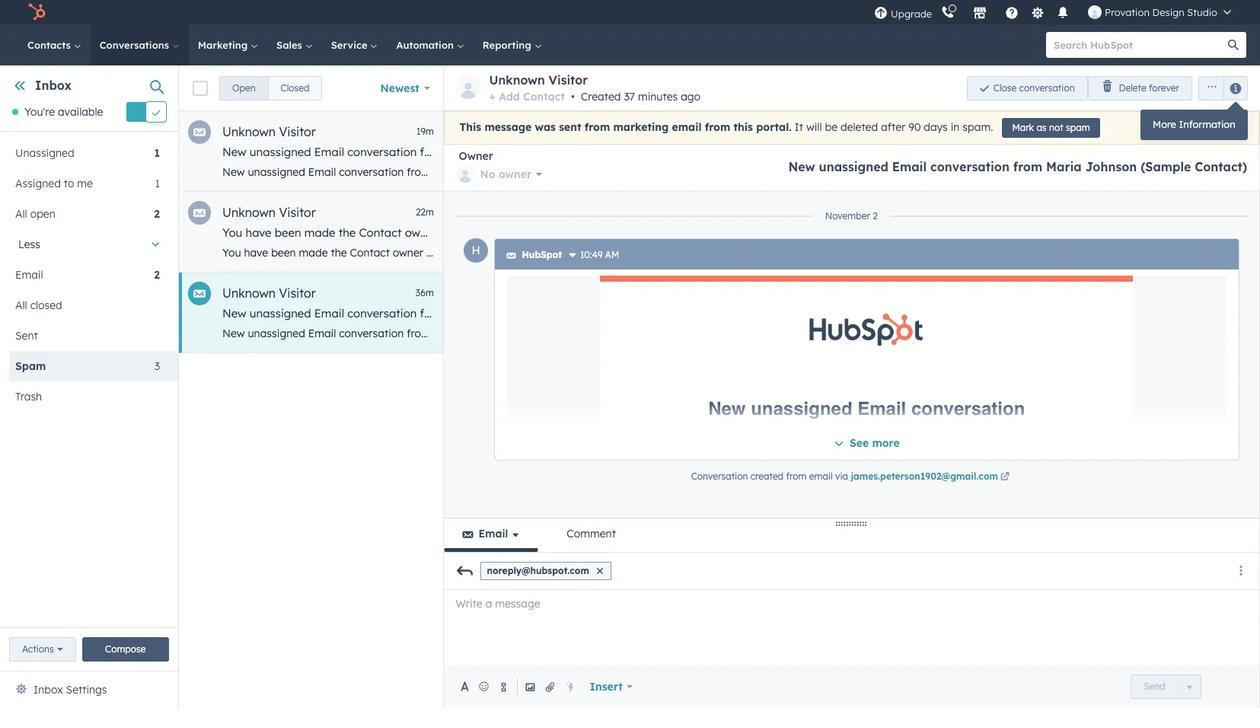 Task type: describe. For each thing, give the bounding box(es) containing it.
all for all closed
[[15, 299, 27, 313]]

will
[[807, 121, 823, 134]]

all open
[[15, 207, 55, 221]]

spam
[[1067, 122, 1091, 133]]

contact) for new unassigned email conversation from maria johnson (sample contact)
[[1195, 159, 1248, 174]]

marketplaces image
[[974, 7, 987, 21]]

closed
[[281, 82, 310, 93]]

unknown for new unassigned email conversation from ruby anderson (jira)
[[222, 124, 276, 139]]

"james.peterson1902@gmail.com"
[[520, 226, 703, 240]]

sales
[[277, 39, 305, 51]]

contact) for new unassigned email conversation from maria johnson (sample contact) new unassigned email conversation from maria johnson &#x28;sample contact&#x29;
[[580, 306, 627, 321]]

newest
[[381, 81, 420, 95]]

+ add contact button
[[490, 88, 565, 106]]

10:49
[[580, 249, 603, 261]]

you're available image
[[12, 109, 18, 115]]

https://api-
[[759, 246, 818, 260]]

1 for unassigned
[[154, 147, 160, 160]]

james.peterson1902@gmail.com link
[[851, 471, 1012, 485]]

november
[[826, 210, 871, 222]]

more
[[1153, 118, 1177, 130]]

19m
[[417, 126, 434, 137]]

help button
[[1000, 0, 1026, 24]]

0 vertical spatial anderson
[[480, 145, 531, 159]]

comment
[[567, 527, 616, 541]]

2 vertical spatial maria
[[434, 327, 463, 341]]

close image
[[597, 568, 603, 574]]

you're available
[[24, 105, 103, 119]]

menu containing provation design studio
[[873, 0, 1243, 24]]

email inside email button
[[479, 527, 508, 541]]

calling icon button
[[936, 2, 962, 22]]

automation link
[[387, 24, 474, 66]]

hubspot image
[[27, 3, 46, 21]]

design
[[1153, 6, 1185, 18]]

service
[[331, 39, 371, 51]]

Closed button
[[268, 76, 323, 100]]

add
[[499, 90, 520, 104]]

2 inside new unassigned email conversation main content
[[873, 210, 878, 222]]

station/general/v1/notifications/cta/81a0bb98-
[[965, 246, 1210, 260]]

deleted
[[841, 121, 879, 134]]

10:49 am
[[580, 249, 620, 261]]

8d9e-
[[1210, 246, 1239, 260]]

marketing link
[[189, 24, 267, 66]]

november 2
[[826, 210, 878, 222]]

0 vertical spatial have
[[246, 226, 272, 240]]

delete forever button
[[1088, 76, 1193, 100]]

minutes
[[638, 90, 678, 104]]

hubspot link
[[18, 3, 57, 21]]

compose
[[105, 644, 146, 655]]

1 vertical spatial made
[[299, 246, 328, 260]]

na1.hubapi.com/notification-
[[818, 246, 965, 260]]

reporting link
[[474, 24, 551, 66]]

email from unknown visitor with subject you have been made the contact owner of the contact &quot;james.peterson1902@gmail.com&quot; row
[[179, 192, 1261, 273]]

0 horizontal spatial of
[[427, 246, 437, 260]]

conversation created from email via
[[692, 471, 851, 482]]

not
[[1050, 122, 1064, 133]]

search image
[[1229, 40, 1240, 50]]

delete forever
[[1120, 82, 1180, 93]]

settings
[[66, 683, 107, 697]]

johnson for new unassigned email conversation from maria johnson (sample contact) new unassigned email conversation from maria johnson &#x28;sample contact&#x29;
[[484, 306, 529, 321]]

spam
[[15, 360, 46, 374]]

(sample for new unassigned email conversation from maria johnson (sample contact)
[[1141, 159, 1192, 174]]

email button
[[444, 519, 539, 552]]

provation design studio
[[1106, 6, 1218, 18]]

spam.
[[963, 121, 994, 134]]

new unassigned email conversation main content
[[179, 66, 1261, 709]]

Open button
[[219, 76, 269, 100]]

created
[[581, 90, 621, 104]]

settings image
[[1031, 6, 1045, 20]]

sent
[[559, 121, 582, 134]]

1 vertical spatial been
[[271, 246, 296, 260]]

2 vertical spatial contact
[[350, 246, 390, 260]]

row group containing unknown visitor
[[179, 111, 1261, 354]]

(jira)
[[534, 145, 563, 159]]

new for new unassigned email conversation from ruby anderson (jira) new unassigned email conversation from ruby anderson &#x28;jira&#x29;
[[222, 145, 247, 159]]

studio
[[1188, 6, 1218, 18]]

unknown visitor for new unassigned email conversation from maria johnson (sample contact)
[[222, 286, 316, 301]]

conversations link
[[90, 24, 189, 66]]

sales link
[[267, 24, 322, 66]]

0 vertical spatial ruby
[[449, 145, 476, 159]]

you're
[[24, 105, 55, 119]]

see
[[850, 437, 869, 450]]

more info image
[[568, 251, 577, 261]]

ago
[[681, 90, 701, 104]]

new for new unassigned email conversation from maria johnson (sample contact) new unassigned email conversation from maria johnson &#x28;sample contact&#x29;
[[222, 306, 247, 321]]

as
[[1037, 122, 1047, 133]]

notifications image
[[1057, 7, 1070, 21]]

new unassigned email conversation
[[709, 398, 1026, 420]]

open
[[232, 82, 256, 93]]

more information
[[1153, 118, 1236, 130]]

service link
[[322, 24, 387, 66]]

in
[[951, 121, 960, 134]]

sent button
[[9, 321, 160, 351]]

close conversation
[[994, 82, 1075, 93]]

see more button
[[834, 434, 900, 454]]

compose button
[[82, 638, 169, 662]]

inbox settings
[[34, 683, 107, 697]]

portal.
[[757, 121, 792, 134]]

mark
[[1013, 122, 1035, 133]]

1 you from the top
[[222, 226, 243, 240]]

&#x28;sample
[[512, 327, 585, 341]]

forever
[[1150, 82, 1180, 93]]

marketplaces button
[[965, 0, 997, 24]]

trash button
[[9, 382, 160, 412]]

provation
[[1106, 6, 1150, 18]]

contact inside unknown visitor + add contact • created 37 minutes ago
[[523, 90, 565, 104]]

upgrade image
[[875, 6, 888, 20]]

newest button
[[371, 73, 440, 103]]

search button
[[1221, 32, 1247, 58]]

2 vertical spatial owner
[[393, 246, 424, 260]]

notifications button
[[1051, 0, 1077, 24]]

this
[[734, 121, 753, 134]]

1 vertical spatial anderson
[[462, 165, 510, 179]]

unknown visitor + add contact • created 37 minutes ago
[[490, 72, 701, 104]]

visitor for new unassigned email conversation from ruby anderson (jira)
[[279, 124, 316, 139]]

open
[[30, 207, 55, 221]]



Task type: locate. For each thing, give the bounding box(es) containing it.
conversation inside button
[[1020, 82, 1075, 93]]

johnson left &#x28;sample
[[466, 327, 509, 341]]

1 vertical spatial 1
[[155, 177, 160, 191]]

contact left hubspot
[[459, 246, 497, 260]]

new for new unassigned email conversation
[[709, 398, 746, 420]]

unknown visitor for you have been made the contact owner of the contact "james.peterson1902@gmail.com"
[[222, 205, 316, 220]]

upgrade
[[891, 7, 933, 19]]

johnson up &#x28;sample
[[484, 306, 529, 321]]

1 vertical spatial all
[[15, 299, 27, 313]]

1 vertical spatial unknown visitor
[[222, 205, 316, 220]]

group up information
[[1193, 76, 1249, 100]]

unknown for new unassigned email conversation from maria johnson (sample contact)
[[222, 286, 276, 301]]

maria
[[1047, 159, 1082, 174], [449, 306, 480, 321], [434, 327, 463, 341]]

unassigned
[[15, 147, 74, 160]]

1 horizontal spatial contact)
[[1195, 159, 1248, 174]]

email left via
[[810, 471, 833, 482]]

mark as not spam button
[[1003, 118, 1101, 138]]

2 vertical spatial johnson
[[466, 327, 509, 341]]

37
[[624, 90, 635, 104]]

email from unknown visitor with subject new unassigned email conversation from maria johnson (sample contact) row
[[179, 273, 663, 354]]

noreply@hubspot.com
[[487, 565, 590, 577]]

new unassigned email conversation from maria johnson (sample contact) new unassigned email conversation from maria johnson &#x28;sample contact&#x29;
[[222, 306, 663, 341]]

unassigned for new unassigned email conversation from maria johnson (sample contact)
[[819, 159, 889, 174]]

1 horizontal spatial (sample
[[1141, 159, 1192, 174]]

link opens in a new window image
[[1001, 471, 1010, 485]]

all left open
[[15, 207, 27, 221]]

no owner button
[[456, 163, 542, 186]]

unknown
[[490, 72, 545, 88], [222, 124, 276, 139], [222, 205, 276, 220], [222, 286, 276, 301]]

you
[[222, 226, 243, 240], [222, 246, 241, 260]]

(sample inside new unassigned email conversation from maria johnson (sample contact) new unassigned email conversation from maria johnson &#x28;sample contact&#x29;
[[532, 306, 577, 321]]

contact
[[476, 226, 517, 240], [459, 246, 497, 260]]

conversation
[[1020, 82, 1075, 93], [348, 145, 417, 159], [931, 159, 1010, 174], [339, 165, 404, 179], [348, 306, 417, 321], [339, 327, 404, 341], [912, 398, 1026, 420]]

anderson up no owner
[[480, 145, 531, 159]]

unknown inside row
[[222, 124, 276, 139]]

group
[[219, 76, 323, 100], [1193, 76, 1249, 100]]

2 you from the top
[[222, 246, 241, 260]]

unknown for you have been made the contact owner of the contact "james.peterson1902@gmail.com"
[[222, 205, 276, 220]]

0 vertical spatial contact
[[476, 226, 517, 240]]

no
[[480, 168, 496, 181]]

close
[[994, 82, 1017, 93]]

1 vertical spatial contact
[[359, 226, 402, 240]]

0 vertical spatial of
[[441, 226, 452, 240]]

visitor for new unassigned email conversation from maria johnson (sample contact)
[[279, 286, 316, 301]]

(sample down more
[[1141, 159, 1192, 174]]

&#x28;jira&#x29;
[[513, 165, 603, 179]]

all closed
[[15, 299, 62, 313]]

2 vertical spatial unknown visitor
[[222, 286, 316, 301]]

after
[[881, 121, 906, 134]]

group containing open
[[219, 76, 323, 100]]

0 vertical spatial been
[[275, 226, 301, 240]]

contact) inside new unassigned email conversation from maria johnson (sample contact) new unassigned email conversation from maria johnson &#x28;sample contact&#x29;
[[580, 306, 627, 321]]

0 vertical spatial inbox
[[35, 78, 72, 93]]

help image
[[1006, 7, 1019, 21]]

no owner
[[480, 168, 532, 181]]

1 vertical spatial inbox
[[34, 683, 63, 697]]

contacts
[[27, 39, 74, 51]]

row group
[[179, 111, 1261, 354]]

inbox
[[35, 78, 72, 93], [34, 683, 63, 697]]

inbox up 'you're available'
[[35, 78, 72, 93]]

visitor
[[549, 72, 588, 88], [279, 124, 316, 139], [279, 205, 316, 220], [279, 286, 316, 301]]

0 vertical spatial email
[[672, 121, 702, 134]]

3 unknown visitor from the top
[[222, 286, 316, 301]]

1 vertical spatial contact)
[[580, 306, 627, 321]]

anderson down owner
[[462, 165, 510, 179]]

all for all open
[[15, 207, 27, 221]]

johnson for new unassigned email conversation from maria johnson (sample contact)
[[1086, 159, 1138, 174]]

1 vertical spatial of
[[427, 246, 437, 260]]

email from unknown visitor with subject new unassigned email conversation from ruby anderson (jira) row
[[179, 111, 603, 192]]

group down sales
[[219, 76, 323, 100]]

maria for new unassigned email conversation from maria johnson (sample contact) new unassigned email conversation from maria johnson &#x28;sample contact&#x29;
[[449, 306, 480, 321]]

contact) up contact&#x29;
[[580, 306, 627, 321]]

2 for email
[[154, 268, 160, 282]]

0 horizontal spatial group
[[219, 76, 323, 100]]

inbox inside inbox settings link
[[34, 683, 63, 697]]

delete
[[1120, 82, 1147, 93]]

contact down "no owner" popup button
[[476, 226, 517, 240]]

ruby down owner
[[434, 165, 459, 179]]

hubspot
[[522, 249, 562, 261]]

owner up 36m
[[393, 246, 424, 260]]

contact
[[523, 90, 565, 104], [359, 226, 402, 240], [350, 246, 390, 260]]

0 horizontal spatial contact)
[[580, 306, 627, 321]]

0 horizontal spatial email
[[672, 121, 702, 134]]

0 vertical spatial made
[[305, 226, 336, 240]]

message
[[485, 121, 532, 134]]

1 vertical spatial contact
[[459, 246, 497, 260]]

0 vertical spatial unknown visitor
[[222, 124, 316, 139]]

&quot;james.peterson1902&#x40;gmail.com&quot;
[[500, 246, 756, 260]]

email
[[672, 121, 702, 134], [810, 471, 833, 482]]

0 vertical spatial maria
[[1047, 159, 1082, 174]]

0 vertical spatial 1
[[154, 147, 160, 160]]

36m
[[416, 287, 434, 299]]

1 all from the top
[[15, 207, 27, 221]]

link opens in a new window image
[[1001, 473, 1010, 482]]

owner inside "no owner" popup button
[[499, 168, 532, 181]]

1 horizontal spatial email
[[810, 471, 833, 482]]

0 vertical spatial all
[[15, 207, 27, 221]]

new for new unassigned email conversation from maria johnson (sample contact)
[[789, 159, 816, 174]]

provation design studio button
[[1080, 0, 1241, 24]]

visitor inside unknown visitor + add contact • created 37 minutes ago
[[549, 72, 588, 88]]

1 unknown visitor from the top
[[222, 124, 316, 139]]

conversation
[[692, 471, 748, 482]]

contact) down information
[[1195, 159, 1248, 174]]

email down ago
[[672, 121, 702, 134]]

1 vertical spatial email
[[810, 471, 833, 482]]

johnson down spam
[[1086, 159, 1138, 174]]

1
[[154, 147, 160, 160], [155, 177, 160, 191]]

new unassigned email conversation from ruby anderson (jira) new unassigned email conversation from ruby anderson &#x28;jira&#x29;
[[222, 145, 603, 179]]

unassigned for new unassigned email conversation from maria johnson (sample contact) new unassigned email conversation from maria johnson &#x28;sample contact&#x29;
[[250, 306, 311, 321]]

inbox for inbox settings
[[34, 683, 63, 697]]

visitor inside email from unknown visitor with subject you have been made the contact owner of the contact &quot;james.peterson1902@gmail.com&quot; row
[[279, 205, 316, 220]]

assigned
[[15, 177, 61, 191]]

maria for new unassigned email conversation from maria johnson (sample contact)
[[1047, 159, 1082, 174]]

menu
[[873, 0, 1243, 24]]

•
[[571, 90, 575, 104]]

0 vertical spatial owner
[[499, 168, 532, 181]]

unassigned for new unassigned email conversation from ruby anderson (jira) new unassigned email conversation from ruby anderson &#x28;jira&#x29;
[[250, 145, 311, 159]]

1 for assigned to me
[[155, 177, 160, 191]]

be
[[825, 121, 838, 134]]

owner
[[499, 168, 532, 181], [405, 226, 438, 240], [393, 246, 424, 260]]

owner down 22m
[[405, 226, 438, 240]]

unassigned
[[250, 145, 311, 159], [819, 159, 889, 174], [248, 165, 305, 179], [250, 306, 311, 321], [248, 327, 305, 341], [751, 398, 853, 420]]

all inside button
[[15, 299, 27, 313]]

1 horizontal spatial group
[[1193, 76, 1249, 100]]

3
[[154, 360, 160, 374]]

me
[[77, 177, 93, 191]]

see more
[[850, 437, 900, 450]]

1 vertical spatial (sample
[[532, 306, 577, 321]]

+
[[490, 90, 496, 104]]

unknown visitor for new unassigned email conversation from ruby anderson (jira)
[[222, 124, 316, 139]]

unknown inside unknown visitor + add contact • created 37 minutes ago
[[490, 72, 545, 88]]

to
[[64, 177, 74, 191]]

2 all from the top
[[15, 299, 27, 313]]

unknown visitor inside row
[[222, 124, 316, 139]]

send group
[[1132, 675, 1202, 699]]

Search HubSpot search field
[[1047, 32, 1233, 58]]

of
[[441, 226, 452, 240], [427, 246, 437, 260]]

ruby
[[449, 145, 476, 159], [434, 165, 459, 179]]

contact)
[[1195, 159, 1248, 174], [580, 306, 627, 321]]

1 group from the left
[[219, 76, 323, 100]]

automation
[[397, 39, 457, 51]]

email
[[314, 145, 344, 159], [893, 159, 927, 174], [308, 165, 336, 179], [15, 268, 43, 282], [314, 306, 344, 321], [308, 327, 336, 341], [858, 398, 907, 420], [479, 527, 508, 541]]

22m
[[416, 206, 434, 218]]

1 vertical spatial johnson
[[484, 306, 529, 321]]

2 group from the left
[[1193, 76, 1249, 100]]

0 horizontal spatial (sample
[[532, 306, 577, 321]]

insert button
[[580, 672, 643, 702]]

0 vertical spatial you
[[222, 226, 243, 240]]

0 vertical spatial contact
[[523, 90, 565, 104]]

2
[[154, 207, 160, 221], [873, 210, 878, 222], [154, 268, 160, 282]]

it
[[795, 121, 804, 134]]

marketing
[[614, 121, 669, 134]]

insert
[[590, 680, 623, 694]]

james peterson image
[[1089, 5, 1102, 19]]

send
[[1145, 681, 1166, 693]]

created
[[751, 471, 784, 482]]

1 vertical spatial maria
[[449, 306, 480, 321]]

unassigned for new unassigned email conversation
[[751, 398, 853, 420]]

(sample up &#x28;sample
[[532, 306, 577, 321]]

2 unknown visitor from the top
[[222, 205, 316, 220]]

hubspot image
[[810, 282, 924, 376]]

unknown visitor
[[222, 124, 316, 139], [222, 205, 316, 220], [222, 286, 316, 301]]

0 vertical spatial johnson
[[1086, 159, 1138, 174]]

all left closed
[[15, 299, 27, 313]]

0 vertical spatial (sample
[[1141, 159, 1192, 174]]

(sample for new unassigned email conversation from maria johnson (sample contact) new unassigned email conversation from maria johnson &#x28;sample contact&#x29;
[[532, 306, 577, 321]]

made
[[305, 226, 336, 240], [299, 246, 328, 260]]

0 vertical spatial contact)
[[1195, 159, 1248, 174]]

calling icon image
[[942, 6, 955, 20]]

visitor inside email from unknown visitor with subject new unassigned email conversation from ruby anderson (jira) row
[[279, 124, 316, 139]]

more
[[873, 437, 900, 450]]

visitor for you have been made the contact owner of the contact "james.peterson1902@gmail.com"
[[279, 205, 316, 220]]

2 for all open
[[154, 207, 160, 221]]

settings link
[[1029, 4, 1048, 20]]

information
[[1180, 118, 1236, 130]]

via
[[836, 471, 849, 482]]

comment button
[[548, 519, 635, 552]]

ruby down the this
[[449, 145, 476, 159]]

4f3b
[[1239, 246, 1261, 260]]

contact&#x29;
[[588, 327, 663, 341]]

inbox left settings on the bottom of the page
[[34, 683, 63, 697]]

inbox for inbox
[[35, 78, 72, 93]]

owner right no
[[499, 168, 532, 181]]

1 vertical spatial owner
[[405, 226, 438, 240]]

was
[[535, 121, 556, 134]]

1 vertical spatial have
[[244, 246, 268, 260]]

visitor inside email from unknown visitor with subject new unassigned email conversation from maria johnson (sample contact) row
[[279, 286, 316, 301]]

new unassigned email conversation from maria johnson (sample contact) heading
[[789, 159, 1248, 174]]

1 horizontal spatial of
[[441, 226, 452, 240]]

1 vertical spatial you
[[222, 246, 241, 260]]

1 vertical spatial ruby
[[434, 165, 459, 179]]

conversations
[[100, 39, 172, 51]]



Task type: vqa. For each thing, say whether or not it's contained in the screenshot.
Default view within the 'button'
no



